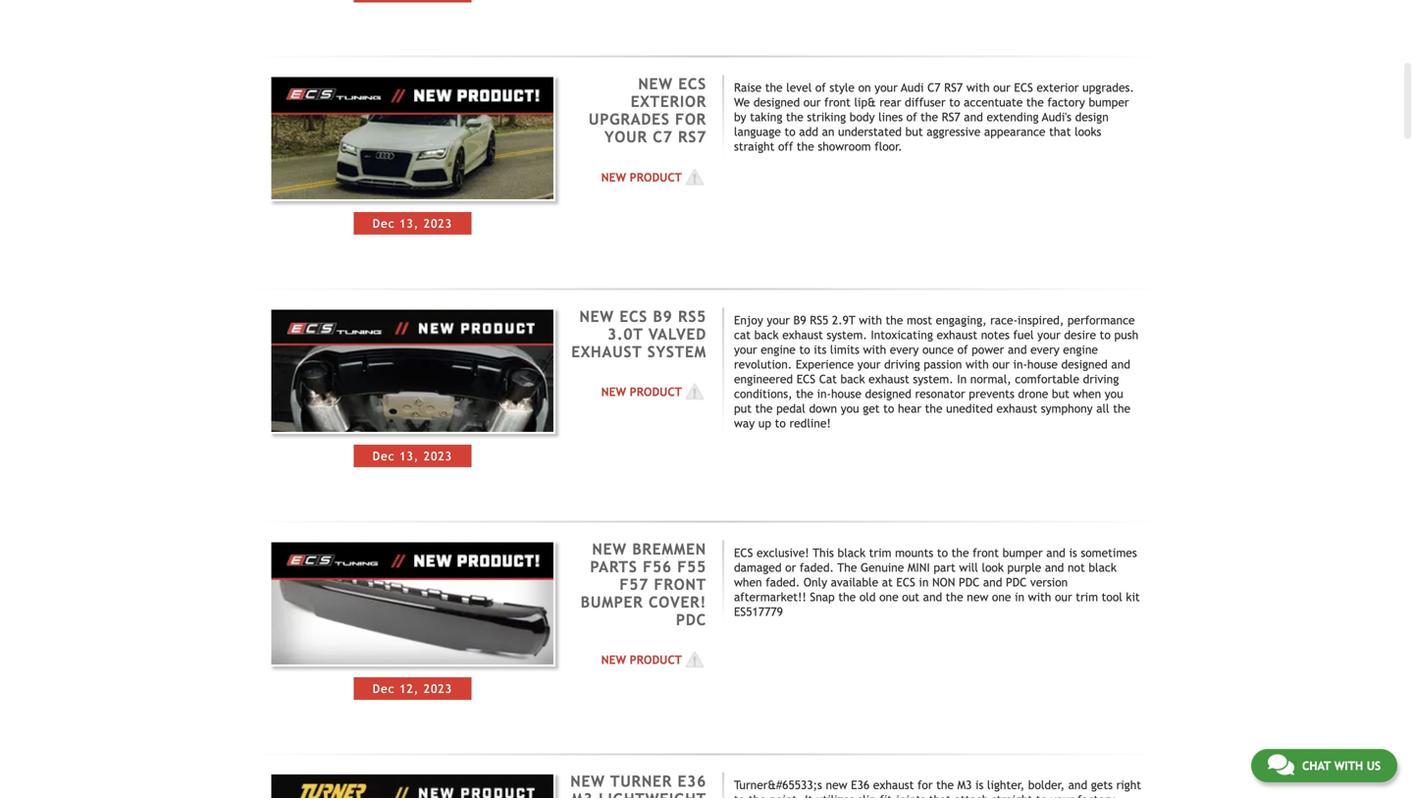 Task type: describe. For each thing, give the bounding box(es) containing it.
enjoy
[[734, 313, 764, 327]]

ecs inside enjoy your b9 rs5 2.9t with the most engaging, race-inspired, performance cat back exhaust system. intoxicating exhaust notes fuel your desire to push your engine to its limits with every ounce of power and every engine revolution. experience your driving passion with our in-house designed and engineered ecs cat back exhaust system. in normal, comfortable driving conditions, the in-house designed resonator prevents drone but when you put the pedal down you get to hear the unedited exhaust symphony all the way up to redline!
[[797, 372, 816, 386]]

old
[[860, 590, 876, 604]]

for
[[918, 778, 933, 792]]

1 every from the left
[[890, 343, 919, 356]]

with right limits
[[864, 343, 887, 356]]

dec 12, 2023
[[373, 682, 453, 696]]

straight inside "raise the level of style on your audi c7 rs7 with our ecs exterior upgrades. we designed our front lip& rear diffuser to accentuate the factory bumper by taking the striking body lines of the rs7 and extending audi's design language to add an understated but aggressive appearance that looks straight off the showroom floor."
[[734, 139, 775, 153]]

4 image for new ecs b9 rs5 3.0t valved exhaust system
[[682, 382, 707, 402]]

new ecs b9 rs5 3.0t valved exhaust system
[[572, 308, 707, 361]]

point.
[[770, 793, 802, 798]]

new for ecs
[[580, 308, 614, 325]]

in
[[958, 372, 967, 386]]

m3 inside turner&#65533;s new e36 exhaust for the m3 is lighter, bolder, and gets right to the point. it utilizes slip fit joints that attach straight to your factor
[[958, 778, 972, 792]]

2023 for new bremmen parts f56 f55 f57  front bumper cover! pdc
[[424, 682, 453, 696]]

0 horizontal spatial of
[[816, 81, 826, 94]]

floor.
[[875, 139, 903, 153]]

the down non
[[946, 590, 964, 604]]

at
[[882, 575, 893, 589]]

front inside the ecs exclusive!  this black trim mounts to the front bumper and is sometimes damaged or faded.    the genuine mini part will look purple and not black when faded.   only available at ecs in non pdc and pdc version aftermarket!!  snap the old one out and the new one in with our trim tool kit es517779
[[973, 546, 999, 559]]

parts
[[590, 558, 638, 576]]

with right the 2.9t
[[859, 313, 883, 327]]

to down performance
[[1100, 328, 1111, 342]]

the down the conditions,
[[756, 401, 773, 415]]

2 horizontal spatial pdc
[[1006, 575, 1027, 589]]

fit
[[880, 793, 893, 798]]

ecs inside new ecs exterior upgrades for your c7 rs7
[[679, 75, 707, 93]]

the down add
[[797, 139, 815, 153]]

is inside the ecs exclusive!  this black trim mounts to the front bumper and is sometimes damaged or faded.    the genuine mini part will look purple and not black when faded.   only available at ecs in non pdc and pdc version aftermarket!!  snap the old one out and the new one in with our trim tool kit es517779
[[1070, 546, 1078, 559]]

new ecs b9 rs5 3.0t valved exhaust system link
[[572, 308, 707, 361]]

e36 for new
[[851, 778, 870, 792]]

new turner e36 m3 lightweigh
[[571, 773, 707, 798]]

exhaust down the drone
[[997, 401, 1038, 415]]

new ecs exterior upgrades for your c7 rs7 image
[[270, 75, 556, 201]]

to down turner&#65533;s
[[734, 793, 745, 798]]

dec 12, 2023 link
[[270, 540, 556, 700]]

dec 13, 2023 link for new ecs exterior upgrades for your c7 rs7
[[270, 75, 556, 235]]

dec 13, 2023 for new ecs exterior upgrades for your c7 rs7
[[373, 217, 453, 230]]

your down limits
[[858, 357, 881, 371]]

straight inside turner&#65533;s new e36 exhaust for the m3 is lighter, bolder, and gets right to the point. it utilizes slip fit joints that attach straight to your factor
[[993, 793, 1033, 798]]

1 vertical spatial in
[[1015, 590, 1025, 604]]

new for new ecs b9 rs5 3.0t valved exhaust system
[[601, 385, 626, 399]]

on
[[859, 81, 871, 94]]

dec 13, 2023 link for new ecs b9 rs5 3.0t valved exhaust system
[[270, 308, 556, 467]]

enjoy your b9 rs5 2.9t with the most engaging, race-inspired, performance cat back exhaust system. intoxicating exhaust notes fuel your desire to push your engine to its limits with every ounce of power and every engine revolution. experience your driving passion with our in-house designed and engineered ecs cat back exhaust system. in normal, comfortable driving conditions, the in-house designed resonator prevents drone but when you put the pedal down you get to hear the unedited exhaust symphony all the way up to redline!
[[734, 313, 1139, 430]]

cat
[[820, 372, 837, 386]]

new for new bremmen parts f56 f55 f57  front bumper cover! pdc
[[601, 653, 626, 667]]

design
[[1076, 110, 1109, 124]]

1 horizontal spatial you
[[1105, 387, 1124, 400]]

dec for new ecs b9 rs5 3.0t valved exhaust system
[[373, 449, 395, 463]]

the left level
[[766, 81, 783, 94]]

performance
[[1068, 313, 1136, 327]]

0 horizontal spatial you
[[841, 401, 860, 415]]

level
[[787, 81, 812, 94]]

snap
[[810, 590, 835, 604]]

1 engine from the left
[[761, 343, 796, 356]]

raise the level of style on your audi c7 rs7 with our ecs exterior upgrades. we designed our front lip& rear diffuser to accentuate the factory bumper by taking the striking body lines of the rs7 and extending audi's design language to add an understated but aggressive appearance that looks straight off the showroom floor.
[[734, 81, 1135, 153]]

to left its
[[800, 343, 811, 356]]

inspired,
[[1018, 313, 1065, 327]]

new bremmen parts f56 f55 f57  front bumper cover! pdc image
[[270, 540, 556, 667]]

new product for bumper
[[601, 653, 682, 667]]

part
[[934, 560, 956, 574]]

3.0t
[[608, 325, 644, 343]]

chat
[[1303, 759, 1331, 773]]

exhaust up "get"
[[869, 372, 910, 386]]

1 horizontal spatial driving
[[1084, 372, 1120, 386]]

the down turner&#65533;s
[[749, 793, 766, 798]]

to inside the ecs exclusive!  this black trim mounts to the front bumper and is sometimes damaged or faded.    the genuine mini part will look purple and not black when faded.   only available at ecs in non pdc and pdc version aftermarket!!  snap the old one out and the new one in with our trim tool kit es517779
[[937, 546, 948, 559]]

dec 13, 2023 for new ecs b9 rs5 3.0t valved exhaust system
[[373, 449, 453, 463]]

0 horizontal spatial in-
[[817, 387, 832, 400]]

and inside "raise the level of style on your audi c7 rs7 with our ecs exterior upgrades. we designed our front lip& rear diffuser to accentuate the factory bumper by taking the striking body lines of the rs7 and extending audi's design language to add an understated but aggressive appearance that looks straight off the showroom floor."
[[964, 110, 984, 124]]

look
[[982, 560, 1004, 574]]

to right diffuser
[[950, 95, 961, 109]]

with down power
[[966, 357, 989, 371]]

the up the will
[[952, 546, 970, 559]]

or
[[786, 560, 796, 574]]

diffuser
[[905, 95, 946, 109]]

1 vertical spatial rs7
[[942, 110, 961, 124]]

will
[[960, 560, 979, 574]]

2 every from the left
[[1031, 343, 1060, 356]]

1 horizontal spatial of
[[907, 110, 918, 124]]

for
[[676, 110, 707, 128]]

ecs up 'damaged'
[[734, 546, 753, 559]]

our inside enjoy your b9 rs5 2.9t with the most engaging, race-inspired, performance cat back exhaust system. intoxicating exhaust notes fuel your desire to push your engine to its limits with every ounce of power and every engine revolution. experience your driving passion with our in-house designed and engineered ecs cat back exhaust system. in normal, comfortable driving conditions, the in-house designed resonator prevents drone but when you put the pedal down you get to hear the unedited exhaust symphony all the way up to redline!
[[993, 357, 1010, 371]]

striking
[[807, 110, 847, 124]]

all
[[1097, 401, 1110, 415]]

utilizes
[[817, 793, 855, 798]]

appearance
[[985, 125, 1046, 138]]

0 vertical spatial system.
[[827, 328, 868, 342]]

gets
[[1092, 778, 1113, 792]]

turner&#65533;s
[[734, 778, 823, 792]]

front
[[654, 576, 707, 593]]

1 horizontal spatial pdc
[[959, 575, 980, 589]]

your right enjoy
[[767, 313, 790, 327]]

audi
[[901, 81, 924, 94]]

0 horizontal spatial back
[[755, 328, 779, 342]]

to down bolder,
[[1037, 793, 1048, 798]]

ecs inside "raise the level of style on your audi c7 rs7 with our ecs exterior upgrades. we designed our front lip& rear diffuser to accentuate the factory bumper by taking the striking body lines of the rs7 and extending audi's design language to add an understated but aggressive appearance that looks straight off the showroom floor."
[[1015, 81, 1034, 94]]

new ecs exterior upgrades for your c7 rs7 link
[[589, 75, 707, 146]]

new ecs b9 rs5 3.0t valved exhaust system image
[[270, 308, 556, 434]]

ounce
[[923, 343, 954, 356]]

is inside turner&#65533;s new e36 exhaust for the m3 is lighter, bolder, and gets right to the point. it utilizes slip fit joints that attach straight to your factor
[[976, 778, 984, 792]]

lighter,
[[988, 778, 1025, 792]]

when inside enjoy your b9 rs5 2.9t with the most engaging, race-inspired, performance cat back exhaust system. intoxicating exhaust notes fuel your desire to push your engine to its limits with every ounce of power and every engine revolution. experience your driving passion with our in-house designed and engineered ecs cat back exhaust system. in normal, comfortable driving conditions, the in-house designed resonator prevents drone but when you put the pedal down you get to hear the unedited exhaust symphony all the way up to redline!
[[1074, 387, 1102, 400]]

1 vertical spatial house
[[832, 387, 862, 400]]

that inside turner&#65533;s new e36 exhaust for the m3 is lighter, bolder, and gets right to the point. it utilizes slip fit joints that attach straight to your factor
[[929, 793, 951, 798]]

joints
[[896, 793, 926, 798]]

most
[[907, 313, 933, 327]]

13, for new ecs b9 rs5 3.0t valved exhaust system
[[400, 449, 419, 463]]

it
[[805, 793, 813, 798]]

understated
[[839, 125, 902, 138]]

exterior
[[1037, 81, 1079, 94]]

experience
[[796, 357, 854, 371]]

and inside turner&#65533;s new e36 exhaust for the m3 is lighter, bolder, and gets right to the point. it utilizes slip fit joints that attach straight to your factor
[[1069, 778, 1088, 792]]

1 vertical spatial system.
[[913, 372, 954, 386]]

1 vertical spatial designed
[[1062, 357, 1108, 371]]

lip&
[[855, 95, 876, 109]]

1 vertical spatial trim
[[1076, 590, 1099, 604]]

us
[[1367, 759, 1381, 773]]

intoxicating
[[871, 328, 934, 342]]

with inside "raise the level of style on your audi c7 rs7 with our ecs exterior upgrades. we designed our front lip& rear diffuser to accentuate the factory bumper by taking the striking body lines of the rs7 and extending audi's design language to add an understated but aggressive appearance that looks straight off the showroom floor."
[[967, 81, 990, 94]]

to right "get"
[[884, 401, 895, 415]]

4 image
[[682, 167, 707, 187]]

system
[[648, 343, 707, 361]]

audi's
[[1043, 110, 1072, 124]]

new inside new turner e36 m3 lightweigh
[[571, 773, 605, 790]]

the down resonator
[[926, 401, 943, 415]]

0 horizontal spatial in
[[919, 575, 929, 589]]

an
[[822, 125, 835, 138]]

to right up
[[775, 416, 786, 430]]

cat
[[734, 328, 751, 342]]

down
[[809, 401, 838, 415]]

pdc inside new bremmen parts f56 f55 f57  front bumper cover! pdc
[[676, 611, 707, 629]]

body
[[850, 110, 875, 124]]

exhaust down engaging,
[[937, 328, 978, 342]]

0 horizontal spatial driving
[[885, 357, 921, 371]]

symphony
[[1041, 401, 1093, 415]]

exhaust inside turner&#65533;s new e36 exhaust for the m3 is lighter, bolder, and gets right to the point. it utilizes slip fit joints that attach straight to your factor
[[874, 778, 914, 792]]

dec for new bremmen parts f56 f55 f57  front bumper cover! pdc
[[373, 682, 395, 696]]

upgrades.
[[1083, 81, 1135, 94]]

2023 for new ecs exterior upgrades for your c7 rs7
[[424, 217, 453, 230]]

the down diffuser
[[921, 110, 939, 124]]

our down level
[[804, 95, 821, 109]]

desire
[[1065, 328, 1097, 342]]

new inside new ecs exterior upgrades for your c7 rs7
[[639, 75, 673, 93]]

revolution.
[[734, 357, 793, 371]]

only
[[804, 575, 828, 589]]

valved
[[649, 325, 707, 343]]

c7 inside "raise the level of style on your audi c7 rs7 with our ecs exterior upgrades. we designed our front lip& rear diffuser to accentuate the factory bumper by taking the striking body lines of the rs7 and extending audi's design language to add an understated but aggressive appearance that looks straight off the showroom floor."
[[928, 81, 941, 94]]

0 vertical spatial faded.
[[800, 560, 834, 574]]

the up add
[[786, 110, 804, 124]]

aftermarket!!
[[734, 590, 807, 604]]

version
[[1031, 575, 1068, 589]]

put
[[734, 401, 752, 415]]

cover!
[[649, 593, 707, 611]]

exclusive!
[[757, 546, 810, 559]]

resonator
[[916, 387, 966, 400]]

13, for new ecs exterior upgrades for your c7 rs7
[[400, 217, 419, 230]]

fuel
[[1014, 328, 1034, 342]]

your down inspired,
[[1038, 328, 1061, 342]]

1 vertical spatial faded.
[[766, 575, 800, 589]]

engineered
[[734, 372, 793, 386]]

but inside "raise the level of style on your audi c7 rs7 with our ecs exterior upgrades. we designed our front lip& rear diffuser to accentuate the factory bumper by taking the striking body lines of the rs7 and extending audi's design language to add an understated but aggressive appearance that looks straight off the showroom floor."
[[906, 125, 923, 138]]



Task type: vqa. For each thing, say whether or not it's contained in the screenshot.
OTHER
no



Task type: locate. For each thing, give the bounding box(es) containing it.
new
[[580, 308, 614, 325], [592, 540, 627, 558]]

0 vertical spatial 4 image
[[682, 382, 707, 402]]

exhaust up its
[[783, 328, 824, 342]]

ecs exclusive!  this black trim mounts to the front bumper and is sometimes damaged or faded.    the genuine mini part will look purple and not black when faded.   only available at ecs in non pdc and pdc version aftermarket!!  snap the old one out and the new one in with our trim tool kit es517779
[[734, 546, 1141, 618]]

2 horizontal spatial designed
[[1062, 357, 1108, 371]]

faded. down or
[[766, 575, 800, 589]]

e36 inside new turner e36 m3 lightweigh
[[678, 773, 707, 790]]

hear
[[898, 401, 922, 415]]

genuine
[[861, 560, 905, 574]]

this
[[813, 546, 834, 559]]

one down look on the bottom
[[993, 590, 1012, 604]]

in down mini
[[919, 575, 929, 589]]

when down 'damaged'
[[734, 575, 762, 589]]

0 horizontal spatial engine
[[761, 343, 796, 356]]

1 vertical spatial front
[[973, 546, 999, 559]]

available
[[831, 575, 879, 589]]

4 image for new bremmen parts f56 f55 f57  front bumper cover! pdc
[[682, 650, 707, 670]]

new
[[639, 75, 673, 93], [601, 170, 626, 184], [601, 385, 626, 399], [601, 653, 626, 667], [571, 773, 605, 790]]

0 vertical spatial designed
[[754, 95, 800, 109]]

b9 for ecs
[[653, 308, 673, 325]]

designed
[[754, 95, 800, 109], [1062, 357, 1108, 371], [866, 387, 912, 400]]

chat with us link
[[1252, 749, 1398, 783]]

2 horizontal spatial of
[[958, 343, 969, 356]]

faded.
[[800, 560, 834, 574], [766, 575, 800, 589]]

house down cat
[[832, 387, 862, 400]]

product down your
[[630, 170, 682, 184]]

aggressive
[[927, 125, 981, 138]]

1 dec from the top
[[373, 217, 395, 230]]

exterior
[[631, 93, 707, 110]]

trim
[[870, 546, 892, 559], [1076, 590, 1099, 604]]

1 13, from the top
[[400, 217, 419, 230]]

4 image
[[682, 382, 707, 402], [682, 650, 707, 670]]

new up utilizes
[[826, 778, 848, 792]]

1 horizontal spatial e36
[[851, 778, 870, 792]]

of down diffuser
[[907, 110, 918, 124]]

1 vertical spatial 2023
[[424, 449, 453, 463]]

one down at
[[880, 590, 899, 604]]

your inside "raise the level of style on your audi c7 rs7 with our ecs exterior upgrades. we designed our front lip& rear diffuser to accentuate the factory bumper by taking the striking body lines of the rs7 and extending audi's design language to add an understated but aggressive appearance that looks straight off the showroom floor."
[[875, 81, 898, 94]]

new product for system
[[601, 385, 682, 399]]

0 vertical spatial dec 13, 2023 link
[[270, 75, 556, 235]]

1 vertical spatial you
[[841, 401, 860, 415]]

0 vertical spatial 13,
[[400, 217, 419, 230]]

your down cat at the top right of page
[[734, 343, 758, 356]]

b9 for your
[[794, 313, 807, 327]]

bumper up purple
[[1003, 546, 1043, 559]]

that inside "raise the level of style on your audi c7 rs7 with our ecs exterior upgrades. we designed our front lip& rear diffuser to accentuate the factory bumper by taking the striking body lines of the rs7 and extending audi's design language to add an understated but aggressive appearance that looks straight off the showroom floor."
[[1050, 125, 1072, 138]]

2 vertical spatial designed
[[866, 387, 912, 400]]

new ecs exterior upgrades for your c7 rs7
[[589, 75, 707, 146]]

2023
[[424, 217, 453, 230], [424, 449, 453, 463], [424, 682, 453, 696]]

faded. up only
[[800, 560, 834, 574]]

0 horizontal spatial house
[[832, 387, 862, 400]]

driving
[[885, 357, 921, 371], [1084, 372, 1120, 386]]

2 dec 13, 2023 link from the top
[[270, 308, 556, 467]]

house
[[1028, 357, 1058, 371], [832, 387, 862, 400]]

our up normal, on the top of page
[[993, 357, 1010, 371]]

sometimes
[[1081, 546, 1138, 559]]

in down purple
[[1015, 590, 1025, 604]]

0 vertical spatial in-
[[1014, 357, 1028, 371]]

0 vertical spatial driving
[[885, 357, 921, 371]]

1 one from the left
[[880, 590, 899, 604]]

we
[[734, 95, 750, 109]]

1 vertical spatial back
[[841, 372, 866, 386]]

rs5 left the 2.9t
[[810, 313, 829, 327]]

0 vertical spatial of
[[816, 81, 826, 94]]

bumper inside the ecs exclusive!  this black trim mounts to the front bumper and is sometimes damaged or faded.    the genuine mini part will look purple and not black when faded.   only available at ecs in non pdc and pdc version aftermarket!!  snap the old one out and the new one in with our trim tool kit es517779
[[1003, 546, 1043, 559]]

to up part
[[937, 546, 948, 559]]

to
[[950, 95, 961, 109], [785, 125, 796, 138], [1100, 328, 1111, 342], [800, 343, 811, 356], [884, 401, 895, 415], [775, 416, 786, 430], [937, 546, 948, 559], [734, 793, 745, 798], [1037, 793, 1048, 798]]

0 vertical spatial front
[[825, 95, 851, 109]]

1 horizontal spatial house
[[1028, 357, 1058, 371]]

by
[[734, 110, 747, 124]]

1 horizontal spatial bumper
[[1089, 95, 1130, 109]]

1 horizontal spatial every
[[1031, 343, 1060, 356]]

mini
[[908, 560, 931, 574]]

purple
[[1008, 560, 1042, 574]]

2 engine from the left
[[1064, 343, 1099, 356]]

new product
[[601, 170, 682, 184], [601, 385, 682, 399], [601, 653, 682, 667]]

2 vertical spatial product
[[630, 653, 682, 667]]

rs7 up aggressive on the right top of page
[[942, 110, 961, 124]]

1 horizontal spatial c7
[[928, 81, 941, 94]]

0 horizontal spatial c7
[[653, 128, 673, 146]]

new bremmen parts f56 f55 f57  front bumper cover! pdc link
[[581, 540, 707, 629]]

0 horizontal spatial new
[[826, 778, 848, 792]]

1 horizontal spatial in
[[1015, 590, 1025, 604]]

c7 up diffuser
[[928, 81, 941, 94]]

1 2023 from the top
[[424, 217, 453, 230]]

0 vertical spatial black
[[838, 546, 866, 559]]

1 horizontal spatial m3
[[958, 778, 972, 792]]

ecs
[[679, 75, 707, 93], [1015, 81, 1034, 94], [620, 308, 648, 325], [797, 372, 816, 386], [734, 546, 753, 559], [897, 575, 916, 589]]

0 horizontal spatial rs5
[[678, 308, 707, 325]]

driving up all
[[1084, 372, 1120, 386]]

rs5 inside the new ecs b9 rs5 3.0t valved exhaust system
[[678, 308, 707, 325]]

conditions,
[[734, 387, 793, 400]]

new product for rs7
[[601, 170, 682, 184]]

in- up 'down'
[[817, 387, 832, 400]]

1 horizontal spatial trim
[[1076, 590, 1099, 604]]

looks
[[1075, 125, 1102, 138]]

you up all
[[1105, 387, 1124, 400]]

f55
[[678, 558, 707, 576]]

e36 for turner
[[678, 773, 707, 790]]

es517779
[[734, 605, 783, 618]]

0 vertical spatial straight
[[734, 139, 775, 153]]

new turner e36 m3 lightweight performance exhaust image
[[270, 773, 556, 798]]

2 dec from the top
[[373, 449, 395, 463]]

1 dec 13, 2023 link from the top
[[270, 75, 556, 235]]

0 horizontal spatial designed
[[754, 95, 800, 109]]

the up intoxicating
[[886, 313, 904, 327]]

2023 for new ecs b9 rs5 3.0t valved exhaust system
[[424, 449, 453, 463]]

1 horizontal spatial back
[[841, 372, 866, 386]]

e36 right turner
[[678, 773, 707, 790]]

front down style
[[825, 95, 851, 109]]

your down bolder,
[[1051, 793, 1074, 798]]

extending
[[987, 110, 1039, 124]]

the up pedal
[[796, 387, 814, 400]]

0 vertical spatial rs7
[[945, 81, 963, 94]]

1 vertical spatial product
[[630, 385, 682, 399]]

front inside "raise the level of style on your audi c7 rs7 with our ecs exterior upgrades. we designed our front lip& rear diffuser to accentuate the factory bumper by taking the striking body lines of the rs7 and extending audi's design language to add an understated but aggressive appearance that looks straight off the showroom floor."
[[825, 95, 851, 109]]

13,
[[400, 217, 419, 230], [400, 449, 419, 463]]

1 new product from the top
[[601, 170, 682, 184]]

new down exhaust
[[601, 385, 626, 399]]

1 vertical spatial c7
[[653, 128, 673, 146]]

3 product from the top
[[630, 653, 682, 667]]

m3 left turner
[[572, 790, 594, 798]]

the
[[766, 81, 783, 94], [1027, 95, 1044, 109], [786, 110, 804, 124], [921, 110, 939, 124], [797, 139, 815, 153], [886, 313, 904, 327], [796, 387, 814, 400], [756, 401, 773, 415], [926, 401, 943, 415], [1114, 401, 1131, 415], [952, 546, 970, 559], [839, 590, 856, 604], [946, 590, 964, 604], [937, 778, 954, 792], [749, 793, 766, 798]]

new left turner
[[571, 773, 605, 790]]

0 vertical spatial back
[[755, 328, 779, 342]]

1 vertical spatial new
[[826, 778, 848, 792]]

e36 inside turner&#65533;s new e36 exhaust for the m3 is lighter, bolder, and gets right to the point. it utilizes slip fit joints that attach straight to your factor
[[851, 778, 870, 792]]

is up attach
[[976, 778, 984, 792]]

0 horizontal spatial straight
[[734, 139, 775, 153]]

ecs up out
[[897, 575, 916, 589]]

bumper inside "raise the level of style on your audi c7 rs7 with our ecs exterior upgrades. we designed our front lip& rear diffuser to accentuate the factory bumper by taking the striking body lines of the rs7 and extending audi's design language to add an understated but aggressive appearance that looks straight off the showroom floor."
[[1089, 95, 1130, 109]]

when
[[1074, 387, 1102, 400], [734, 575, 762, 589]]

every down intoxicating
[[890, 343, 919, 356]]

m3 up attach
[[958, 778, 972, 792]]

ecs up for
[[679, 75, 707, 93]]

product
[[630, 170, 682, 184], [630, 385, 682, 399], [630, 653, 682, 667]]

2 dec 13, 2023 from the top
[[373, 449, 453, 463]]

2.9t
[[833, 313, 856, 327]]

to up off at the right of the page
[[785, 125, 796, 138]]

engine up revolution.
[[761, 343, 796, 356]]

1 vertical spatial 13,
[[400, 449, 419, 463]]

the down available
[[839, 590, 856, 604]]

0 horizontal spatial that
[[929, 793, 951, 798]]

your
[[605, 128, 648, 146]]

1 horizontal spatial that
[[1050, 125, 1072, 138]]

comments image
[[1268, 753, 1295, 777]]

1 vertical spatial new product
[[601, 385, 682, 399]]

b9 inside enjoy your b9 rs5 2.9t with the most engaging, race-inspired, performance cat back exhaust system. intoxicating exhaust notes fuel your desire to push your engine to its limits with every ounce of power and every engine revolution. experience your driving passion with our in-house designed and engineered ecs cat back exhaust system. in normal, comfortable driving conditions, the in-house designed resonator prevents drone but when you put the pedal down you get to hear the unedited exhaust symphony all the way up to redline!
[[794, 313, 807, 327]]

is up not
[[1070, 546, 1078, 559]]

factory
[[1048, 95, 1086, 109]]

1 vertical spatial dec 13, 2023 link
[[270, 308, 556, 467]]

and
[[964, 110, 984, 124], [1008, 343, 1028, 356], [1112, 357, 1131, 371], [1047, 546, 1066, 559], [1045, 560, 1065, 574], [984, 575, 1003, 589], [924, 590, 943, 604], [1069, 778, 1088, 792]]

our up accentuate
[[994, 81, 1011, 94]]

1 vertical spatial but
[[1052, 387, 1070, 400]]

2 vertical spatial 2023
[[424, 682, 453, 696]]

0 vertical spatial new
[[967, 590, 989, 604]]

designed up taking
[[754, 95, 800, 109]]

new down your
[[601, 170, 626, 184]]

dec 13, 2023 down new ecs exterior upgrades for your c7 rs7 image
[[373, 217, 453, 230]]

m3 inside new turner e36 m3 lightweigh
[[572, 790, 594, 798]]

turner
[[611, 773, 673, 790]]

system. up limits
[[827, 328, 868, 342]]

m3
[[958, 778, 972, 792], [572, 790, 594, 798]]

13, down new ecs b9 rs5 3.0t valved exhaust system 'image'
[[400, 449, 419, 463]]

0 vertical spatial bumper
[[1089, 95, 1130, 109]]

its
[[814, 343, 827, 356]]

2 vertical spatial dec
[[373, 682, 395, 696]]

rs5 inside enjoy your b9 rs5 2.9t with the most engaging, race-inspired, performance cat back exhaust system. intoxicating exhaust notes fuel your desire to push your engine to its limits with every ounce of power and every engine revolution. experience your driving passion with our in-house designed and engineered ecs cat back exhaust system. in normal, comfortable driving conditions, the in-house designed resonator prevents drone but when you put the pedal down you get to hear the unedited exhaust symphony all the way up to redline!
[[810, 313, 829, 327]]

engine
[[761, 343, 796, 356], [1064, 343, 1099, 356]]

1 vertical spatial in-
[[817, 387, 832, 400]]

0 horizontal spatial front
[[825, 95, 851, 109]]

engaging,
[[936, 313, 987, 327]]

1 product from the top
[[630, 170, 682, 184]]

1 horizontal spatial new
[[967, 590, 989, 604]]

dec inside dec 12, 2023 link
[[373, 682, 395, 696]]

1 vertical spatial new
[[592, 540, 627, 558]]

1 horizontal spatial black
[[1089, 560, 1117, 574]]

2 product from the top
[[630, 385, 682, 399]]

rs7 up 4 image
[[678, 128, 707, 146]]

showroom
[[818, 139, 872, 153]]

damaged
[[734, 560, 782, 574]]

limits
[[831, 343, 860, 356]]

front
[[825, 95, 851, 109], [973, 546, 999, 559]]

designed inside "raise the level of style on your audi c7 rs7 with our ecs exterior upgrades. we designed our front lip& rear diffuser to accentuate the factory bumper by taking the striking body lines of the rs7 and extending audi's design language to add an understated but aggressive appearance that looks straight off the showroom floor."
[[754, 95, 800, 109]]

your inside turner&#65533;s new e36 exhaust for the m3 is lighter, bolder, and gets right to the point. it utilizes slip fit joints that attach straight to your factor
[[1051, 793, 1074, 798]]

bolder,
[[1029, 778, 1065, 792]]

black down sometimes
[[1089, 560, 1117, 574]]

new for new ecs exterior upgrades for your c7 rs7
[[601, 170, 626, 184]]

12,
[[400, 682, 419, 696]]

style
[[830, 81, 855, 94]]

0 vertical spatial house
[[1028, 357, 1058, 371]]

upgrades
[[589, 110, 670, 128]]

3 new product from the top
[[601, 653, 682, 667]]

0 vertical spatial dec
[[373, 217, 395, 230]]

0 horizontal spatial black
[[838, 546, 866, 559]]

f56
[[643, 558, 672, 576]]

straight down lighter,
[[993, 793, 1033, 798]]

1 vertical spatial of
[[907, 110, 918, 124]]

dec for new ecs exterior upgrades for your c7 rs7
[[373, 217, 395, 230]]

1 dec 13, 2023 from the top
[[373, 217, 453, 230]]

of left style
[[816, 81, 826, 94]]

1 horizontal spatial one
[[993, 590, 1012, 604]]

e36 up slip
[[851, 778, 870, 792]]

dec down new ecs exterior upgrades for your c7 rs7 image
[[373, 217, 395, 230]]

new inside turner&#65533;s new e36 exhaust for the m3 is lighter, bolder, and gets right to the point. it utilizes slip fit joints that attach straight to your factor
[[826, 778, 848, 792]]

ecs inside the new ecs b9 rs5 3.0t valved exhaust system
[[620, 308, 648, 325]]

2 4 image from the top
[[682, 650, 707, 670]]

exhaust up fit
[[874, 778, 914, 792]]

product for bumper
[[630, 653, 682, 667]]

2 new product from the top
[[601, 385, 682, 399]]

0 horizontal spatial m3
[[572, 790, 594, 798]]

system. up resonator
[[913, 372, 954, 386]]

prevents
[[969, 387, 1015, 400]]

pdc down purple
[[1006, 575, 1027, 589]]

designed up "get"
[[866, 387, 912, 400]]

the right all
[[1114, 401, 1131, 415]]

when inside the ecs exclusive!  this black trim mounts to the front bumper and is sometimes damaged or faded.    the genuine mini part will look purple and not black when faded.   only available at ecs in non pdc and pdc version aftermarket!!  snap the old one out and the new one in with our trim tool kit es517779
[[734, 575, 762, 589]]

add
[[799, 125, 819, 138]]

2023 right 12,
[[424, 682, 453, 696]]

rs7
[[945, 81, 963, 94], [942, 110, 961, 124], [678, 128, 707, 146]]

3 2023 from the top
[[424, 682, 453, 696]]

13, down new ecs exterior upgrades for your c7 rs7 image
[[400, 217, 419, 230]]

1 4 image from the top
[[682, 382, 707, 402]]

that down for
[[929, 793, 951, 798]]

but inside enjoy your b9 rs5 2.9t with the most engaging, race-inspired, performance cat back exhaust system. intoxicating exhaust notes fuel your desire to push your engine to its limits with every ounce of power and every engine revolution. experience your driving passion with our in-house designed and engineered ecs cat back exhaust system. in normal, comfortable driving conditions, the in-house designed resonator prevents drone but when you put the pedal down you get to hear the unedited exhaust symphony all the way up to redline!
[[1052, 387, 1070, 400]]

pdc down the will
[[959, 575, 980, 589]]

2 13, from the top
[[400, 449, 419, 463]]

2 2023 from the top
[[424, 449, 453, 463]]

new turner e36 m3 lightweigh link
[[571, 773, 707, 798]]

passion
[[924, 357, 963, 371]]

non
[[933, 575, 956, 589]]

3 dec from the top
[[373, 682, 395, 696]]

new inside new bremmen parts f56 f55 f57  front bumper cover! pdc
[[592, 540, 627, 558]]

rs5 up system
[[678, 308, 707, 325]]

b9 inside the new ecs b9 rs5 3.0t valved exhaust system
[[653, 308, 673, 325]]

0 horizontal spatial bumper
[[1003, 546, 1043, 559]]

that
[[1050, 125, 1072, 138], [929, 793, 951, 798]]

our inside the ecs exclusive!  this black trim mounts to the front bumper and is sometimes damaged or faded.    the genuine mini part will look purple and not black when faded.   only available at ecs in non pdc and pdc version aftermarket!!  snap the old one out and the new one in with our trim tool kit es517779
[[1055, 590, 1073, 604]]

new up f57
[[592, 540, 627, 558]]

1 vertical spatial when
[[734, 575, 762, 589]]

chat with us
[[1303, 759, 1381, 773]]

slip
[[858, 793, 877, 798]]

with left us
[[1335, 759, 1364, 773]]

mounts
[[895, 546, 934, 559]]

front up look on the bottom
[[973, 546, 999, 559]]

in- down "fuel"
[[1014, 357, 1028, 371]]

0 vertical spatial 2023
[[424, 217, 453, 230]]

2023 down new ecs b9 rs5 3.0t valved exhaust system 'image'
[[424, 449, 453, 463]]

off
[[779, 139, 794, 153]]

straight
[[734, 139, 775, 153], [993, 793, 1033, 798]]

1 vertical spatial is
[[976, 778, 984, 792]]

1 horizontal spatial in-
[[1014, 357, 1028, 371]]

rs7 inside new ecs exterior upgrades for your c7 rs7
[[678, 128, 707, 146]]

2 vertical spatial rs7
[[678, 128, 707, 146]]

pdc down front
[[676, 611, 707, 629]]

0 vertical spatial in
[[919, 575, 929, 589]]

exhaust
[[572, 343, 643, 361]]

back right cat
[[841, 372, 866, 386]]

0 vertical spatial when
[[1074, 387, 1102, 400]]

with inside the ecs exclusive!  this black trim mounts to the front bumper and is sometimes damaged or faded.    the genuine mini part will look purple and not black when faded.   only available at ecs in non pdc and pdc version aftermarket!!  snap the old one out and the new one in with our trim tool kit es517779
[[1029, 590, 1052, 604]]

new inside the ecs exclusive!  this black trim mounts to the front bumper and is sometimes damaged or faded.    the genuine mini part will look purple and not black when faded.   only available at ecs in non pdc and pdc version aftermarket!!  snap the old one out and the new one in with our trim tool kit es517779
[[967, 590, 989, 604]]

the up audi's
[[1027, 95, 1044, 109]]

2 vertical spatial new product
[[601, 653, 682, 667]]

drone
[[1019, 387, 1049, 400]]

of right the 'ounce'
[[958, 343, 969, 356]]

trim up genuine
[[870, 546, 892, 559]]

every
[[890, 343, 919, 356], [1031, 343, 1060, 356]]

c7
[[928, 81, 941, 94], [653, 128, 673, 146]]

2 vertical spatial of
[[958, 343, 969, 356]]

c7 inside new ecs exterior upgrades for your c7 rs7
[[653, 128, 673, 146]]

bremmen
[[633, 540, 707, 558]]

new product down exhaust
[[601, 385, 682, 399]]

new inside the new ecs b9 rs5 3.0t valved exhaust system
[[580, 308, 614, 325]]

rs5 for valved
[[678, 308, 707, 325]]

4 image down cover!
[[682, 650, 707, 670]]

c7 left for
[[653, 128, 673, 146]]

new product down "bumper"
[[601, 653, 682, 667]]

language
[[734, 125, 781, 138]]

1 horizontal spatial engine
[[1064, 343, 1099, 356]]

dec 13, 2023 down new ecs b9 rs5 3.0t valved exhaust system 'image'
[[373, 449, 453, 463]]

new product down your
[[601, 170, 682, 184]]

1 vertical spatial dec
[[373, 449, 395, 463]]

1 horizontal spatial front
[[973, 546, 999, 559]]

accentuate
[[964, 95, 1023, 109]]

0 horizontal spatial trim
[[870, 546, 892, 559]]

0 vertical spatial is
[[1070, 546, 1078, 559]]

with down version
[[1029, 590, 1052, 604]]

0 vertical spatial you
[[1105, 387, 1124, 400]]

0 horizontal spatial e36
[[678, 773, 707, 790]]

that down audi's
[[1050, 125, 1072, 138]]

1 vertical spatial black
[[1089, 560, 1117, 574]]

product for system
[[630, 385, 682, 399]]

new for bremmen
[[592, 540, 627, 558]]

product for rs7
[[630, 170, 682, 184]]

rs5 for with
[[810, 313, 829, 327]]

system.
[[827, 328, 868, 342], [913, 372, 954, 386]]

2023 down new ecs exterior upgrades for your c7 rs7 image
[[424, 217, 453, 230]]

0 horizontal spatial every
[[890, 343, 919, 356]]

up
[[759, 416, 772, 430]]

the right for
[[937, 778, 954, 792]]

1 vertical spatial 4 image
[[682, 650, 707, 670]]

our down version
[[1055, 590, 1073, 604]]

0 vertical spatial that
[[1050, 125, 1072, 138]]

4 image down system
[[682, 382, 707, 402]]

2 one from the left
[[993, 590, 1012, 604]]

1 vertical spatial dec 13, 2023
[[373, 449, 453, 463]]

0 vertical spatial c7
[[928, 81, 941, 94]]

with up accentuate
[[967, 81, 990, 94]]

kit
[[1127, 590, 1141, 604]]

back down enjoy
[[755, 328, 779, 342]]

1 horizontal spatial is
[[1070, 546, 1078, 559]]

0 horizontal spatial but
[[906, 125, 923, 138]]

new up exhaust
[[580, 308, 614, 325]]

of inside enjoy your b9 rs5 2.9t with the most engaging, race-inspired, performance cat back exhaust system. intoxicating exhaust notes fuel your desire to push your engine to its limits with every ounce of power and every engine revolution. experience your driving passion with our in-house designed and engineered ecs cat back exhaust system. in normal, comfortable driving conditions, the in-house designed resonator prevents drone but when you put the pedal down you get to hear the unedited exhaust symphony all the way up to redline!
[[958, 343, 969, 356]]



